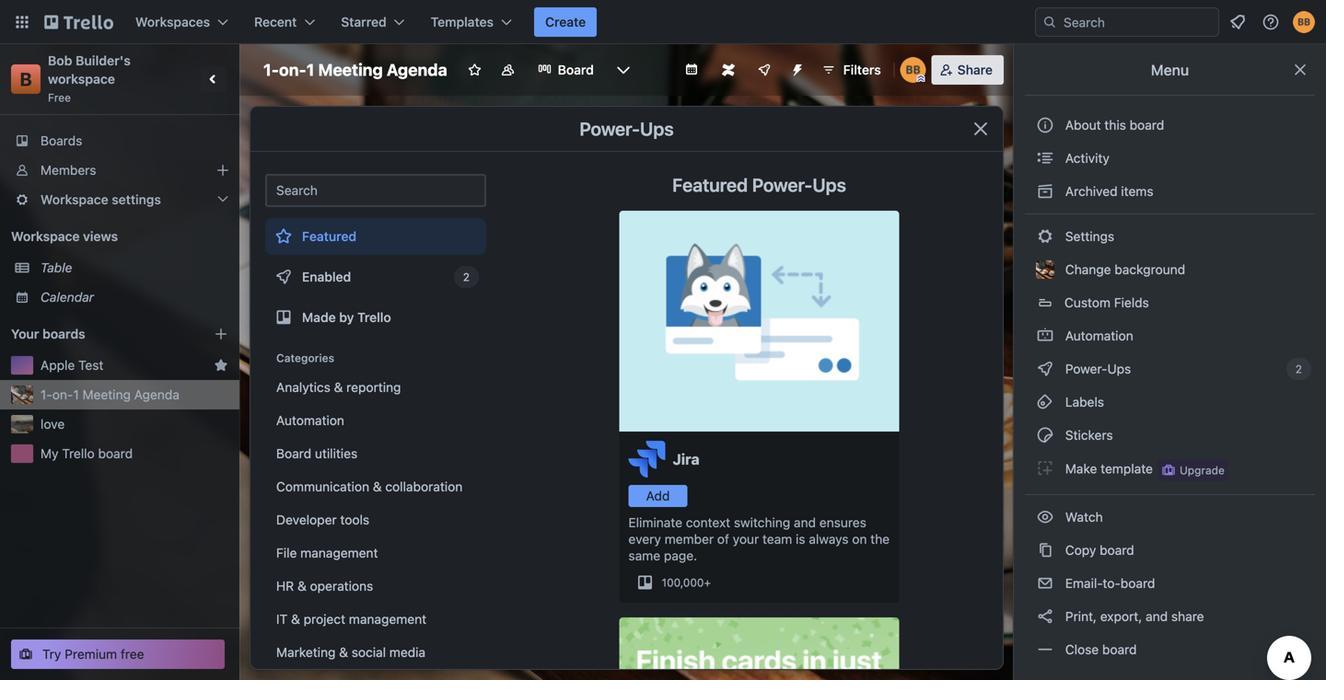 Task type: locate. For each thing, give the bounding box(es) containing it.
and up is
[[794, 515, 816, 531]]

board inside "link"
[[276, 446, 312, 462]]

sm image for settings
[[1036, 228, 1055, 246]]

1- inside board name text box
[[263, 60, 279, 80]]

2 for power-ups
[[1296, 363, 1303, 376]]

Search field
[[1058, 8, 1219, 36]]

calendar link
[[41, 288, 228, 307]]

1 down recent dropdown button
[[307, 60, 315, 80]]

and left the share
[[1146, 609, 1168, 625]]

sm image inside 'archived items' link
[[1036, 182, 1055, 201]]

1 vertical spatial power-
[[752, 174, 813, 196]]

meeting down starred
[[318, 60, 383, 80]]

create button
[[534, 7, 597, 37]]

power-ups down customize views image
[[580, 118, 674, 140]]

it
[[276, 612, 288, 627]]

1 vertical spatial meeting
[[82, 387, 131, 403]]

board inside button
[[1130, 117, 1165, 133]]

sm image for automation
[[1036, 327, 1055, 345]]

utilities
[[315, 446, 358, 462]]

2
[[463, 271, 470, 284], [1296, 363, 1303, 376]]

sm image left archived at the right
[[1036, 182, 1055, 201]]

1 vertical spatial on-
[[52, 387, 73, 403]]

your
[[11, 327, 39, 342]]

workspace down members
[[41, 192, 108, 207]]

sm image left watch
[[1036, 509, 1055, 527]]

on-
[[279, 60, 307, 80], [52, 387, 73, 403]]

1 vertical spatial trello
[[62, 446, 95, 462]]

workspace navigation collapse icon image
[[201, 66, 227, 92]]

sm image left print,
[[1036, 608, 1055, 626]]

sm image left labels in the bottom of the page
[[1036, 393, 1055, 412]]

sm image for power-ups
[[1036, 360, 1055, 379]]

0 vertical spatial and
[[794, 515, 816, 531]]

1 sm image from the top
[[1036, 149, 1055, 168]]

board left utilities in the bottom left of the page
[[276, 446, 312, 462]]

automation
[[1062, 328, 1134, 344], [276, 413, 344, 428]]

board left customize views image
[[558, 62, 594, 77]]

0 horizontal spatial 1-on-1 meeting agenda
[[41, 387, 180, 403]]

bob
[[48, 53, 72, 68]]

featured
[[673, 174, 748, 196], [302, 229, 357, 244]]

1 horizontal spatial meeting
[[318, 60, 383, 80]]

1 sm image from the top
[[1036, 327, 1055, 345]]

2 for enabled
[[463, 271, 470, 284]]

hr & operations
[[276, 579, 373, 594]]

calendar power-up image
[[684, 62, 699, 76]]

sm image inside 'copy board' link
[[1036, 542, 1055, 560]]

4 sm image from the top
[[1036, 641, 1055, 660]]

1 inside board name text box
[[307, 60, 315, 80]]

1- up love
[[41, 387, 52, 403]]

3 sm image from the top
[[1036, 228, 1055, 246]]

& down the 'board utilities' "link"
[[373, 480, 382, 495]]

1 horizontal spatial on-
[[279, 60, 307, 80]]

100,000
[[662, 577, 704, 590]]

make
[[1066, 462, 1098, 477]]

0 vertical spatial 2
[[463, 271, 470, 284]]

1 horizontal spatial automation link
[[1025, 322, 1316, 351]]

sm image inside email-to-board link
[[1036, 575, 1055, 593]]

sm image left activity
[[1036, 149, 1055, 168]]

1 horizontal spatial featured
[[673, 174, 748, 196]]

analytics & reporting
[[276, 380, 401, 395]]

& right it
[[291, 612, 300, 627]]

premium
[[65, 647, 117, 662]]

0 horizontal spatial power-
[[580, 118, 640, 140]]

1-on-1 meeting agenda link
[[41, 386, 228, 404]]

sm image inside close board link
[[1036, 641, 1055, 660]]

featured inside featured "link"
[[302, 229, 357, 244]]

close
[[1066, 643, 1099, 658]]

marketing & social media link
[[265, 638, 486, 668]]

1
[[307, 60, 315, 80], [73, 387, 79, 403]]

table link
[[41, 259, 228, 277]]

sm image for watch
[[1036, 509, 1055, 527]]

2 horizontal spatial power-
[[1066, 362, 1108, 377]]

featured power-ups
[[673, 174, 847, 196]]

developer tools link
[[265, 506, 486, 535]]

workspace
[[41, 192, 108, 207], [11, 229, 80, 244]]

close board link
[[1025, 636, 1316, 665]]

customize views image
[[614, 61, 633, 79]]

my trello board link
[[41, 445, 228, 463]]

on- down apple
[[52, 387, 73, 403]]

automation link
[[1025, 322, 1316, 351], [265, 406, 486, 436]]

test
[[78, 358, 104, 373]]

every
[[629, 532, 661, 547]]

categories
[[276, 352, 335, 365]]

sm image inside print, export, and share link
[[1036, 608, 1055, 626]]

by
[[339, 310, 354, 325]]

eliminate context switching and ensures every member of your team is always on the same page.
[[629, 515, 890, 564]]

0 horizontal spatial ups
[[640, 118, 674, 140]]

board for trello
[[98, 446, 133, 462]]

labels link
[[1025, 388, 1316, 417]]

of
[[718, 532, 730, 547]]

0 vertical spatial board
[[558, 62, 594, 77]]

workspace
[[48, 71, 115, 87]]

1 horizontal spatial board
[[558, 62, 594, 77]]

0 horizontal spatial 1-
[[41, 387, 52, 403]]

featured link
[[265, 218, 486, 255]]

the
[[871, 532, 890, 547]]

agenda up love link
[[134, 387, 180, 403]]

trello right by
[[358, 310, 391, 325]]

workspaces button
[[124, 7, 240, 37]]

1- down recent
[[263, 60, 279, 80]]

1 horizontal spatial and
[[1146, 609, 1168, 625]]

bob builder's workspace free
[[48, 53, 134, 104]]

try
[[42, 647, 61, 662]]

made
[[302, 310, 336, 325]]

power ups image
[[757, 63, 772, 77]]

0 horizontal spatial 2
[[463, 271, 470, 284]]

board down export,
[[1103, 643, 1137, 658]]

& right analytics
[[334, 380, 343, 395]]

9 sm image from the top
[[1036, 608, 1055, 626]]

0 vertical spatial featured
[[673, 174, 748, 196]]

copy
[[1066, 543, 1097, 558]]

0 vertical spatial automation
[[1062, 328, 1134, 344]]

export,
[[1101, 609, 1143, 625]]

0 horizontal spatial automation link
[[265, 406, 486, 436]]

your boards
[[11, 327, 85, 342]]

sm image
[[1036, 327, 1055, 345], [1036, 360, 1055, 379], [1036, 542, 1055, 560], [1036, 641, 1055, 660]]

automation up board utilities
[[276, 413, 344, 428]]

0 vertical spatial 1-on-1 meeting agenda
[[263, 60, 447, 80]]

0 vertical spatial on-
[[279, 60, 307, 80]]

1 horizontal spatial 1-
[[263, 60, 279, 80]]

sm image for activity
[[1036, 149, 1055, 168]]

power-ups up labels in the bottom of the page
[[1062, 362, 1135, 377]]

& for project
[[291, 612, 300, 627]]

free
[[48, 91, 71, 104]]

management down hr & operations link
[[349, 612, 427, 627]]

hr & operations link
[[265, 572, 486, 602]]

0 vertical spatial automation link
[[1025, 322, 1316, 351]]

ensures
[[820, 515, 867, 531]]

member
[[665, 532, 714, 547]]

2 sm image from the top
[[1036, 360, 1055, 379]]

star or unstar board image
[[468, 63, 482, 77]]

0 horizontal spatial power-ups
[[580, 118, 674, 140]]

1 down apple test
[[73, 387, 79, 403]]

& for collaboration
[[373, 480, 382, 495]]

1 vertical spatial ups
[[813, 174, 847, 196]]

trello
[[358, 310, 391, 325], [62, 446, 95, 462]]

1 vertical spatial and
[[1146, 609, 1168, 625]]

1 horizontal spatial 1
[[307, 60, 315, 80]]

search image
[[1043, 15, 1058, 29]]

meeting inside board name text box
[[318, 60, 383, 80]]

2 horizontal spatial ups
[[1108, 362, 1132, 377]]

0 vertical spatial power-ups
[[580, 118, 674, 140]]

automation down custom fields
[[1062, 328, 1134, 344]]

workspace up table
[[11, 229, 80, 244]]

1 horizontal spatial trello
[[358, 310, 391, 325]]

settings
[[1062, 229, 1115, 244]]

0 horizontal spatial board
[[276, 446, 312, 462]]

0 horizontal spatial agenda
[[134, 387, 180, 403]]

1 horizontal spatial 2
[[1296, 363, 1303, 376]]

workspace for workspace settings
[[41, 192, 108, 207]]

archived
[[1066, 184, 1118, 199]]

1 vertical spatial 1-
[[41, 387, 52, 403]]

meeting down test on the left bottom
[[82, 387, 131, 403]]

switch to… image
[[13, 13, 31, 31]]

5 sm image from the top
[[1036, 427, 1055, 445]]

template
[[1101, 462, 1153, 477]]

2 vertical spatial ups
[[1108, 362, 1132, 377]]

confluence icon image
[[722, 64, 735, 76]]

share button
[[932, 55, 1004, 85]]

trello right my on the left of the page
[[62, 446, 95, 462]]

team
[[763, 532, 793, 547]]

1 vertical spatial featured
[[302, 229, 357, 244]]

love
[[41, 417, 65, 432]]

0 vertical spatial workspace
[[41, 192, 108, 207]]

0 vertical spatial agenda
[[387, 60, 447, 80]]

board
[[1130, 117, 1165, 133], [98, 446, 133, 462], [1100, 543, 1135, 558], [1121, 576, 1156, 591], [1103, 643, 1137, 658]]

1 horizontal spatial 1-on-1 meeting agenda
[[263, 60, 447, 80]]

sm image left the email-
[[1036, 575, 1055, 593]]

print, export, and share link
[[1025, 603, 1316, 632]]

1 vertical spatial automation
[[276, 413, 344, 428]]

media
[[390, 645, 426, 661]]

primary element
[[0, 0, 1327, 44]]

operations
[[310, 579, 373, 594]]

sm image
[[1036, 149, 1055, 168], [1036, 182, 1055, 201], [1036, 228, 1055, 246], [1036, 393, 1055, 412], [1036, 427, 1055, 445], [1036, 460, 1055, 478], [1036, 509, 1055, 527], [1036, 575, 1055, 593], [1036, 608, 1055, 626]]

filters button
[[816, 55, 887, 85]]

0 horizontal spatial featured
[[302, 229, 357, 244]]

fields
[[1115, 295, 1150, 310]]

automation link down analytics & reporting link
[[265, 406, 486, 436]]

sm image inside the "automation" "link"
[[1036, 327, 1055, 345]]

0 horizontal spatial trello
[[62, 446, 95, 462]]

0 vertical spatial meeting
[[318, 60, 383, 80]]

0 vertical spatial 1
[[307, 60, 315, 80]]

builder's
[[76, 53, 131, 68]]

board for to-
[[1121, 576, 1156, 591]]

sm image inside activity link
[[1036, 149, 1055, 168]]

made by trello
[[302, 310, 391, 325]]

7 sm image from the top
[[1036, 509, 1055, 527]]

copy board
[[1062, 543, 1135, 558]]

on- down recent dropdown button
[[279, 60, 307, 80]]

0 horizontal spatial meeting
[[82, 387, 131, 403]]

0 vertical spatial 1-
[[263, 60, 279, 80]]

about this board
[[1066, 117, 1165, 133]]

change background link
[[1025, 255, 1316, 285]]

workspace for workspace views
[[11, 229, 80, 244]]

board right this
[[1130, 117, 1165, 133]]

sm image for email-to-board
[[1036, 575, 1055, 593]]

1-on-1 meeting agenda inside board name text box
[[263, 60, 447, 80]]

3 sm image from the top
[[1036, 542, 1055, 560]]

management
[[301, 546, 378, 561], [349, 612, 427, 627]]

8 sm image from the top
[[1036, 575, 1055, 593]]

sm image left make
[[1036, 460, 1055, 478]]

0 vertical spatial ups
[[640, 118, 674, 140]]

1 vertical spatial board
[[276, 446, 312, 462]]

1 horizontal spatial power-ups
[[1062, 362, 1135, 377]]

sm image inside watch link
[[1036, 509, 1055, 527]]

1 horizontal spatial automation
[[1062, 328, 1134, 344]]

& for operations
[[298, 579, 307, 594]]

workspace inside dropdown button
[[41, 192, 108, 207]]

4 sm image from the top
[[1036, 393, 1055, 412]]

management up operations
[[301, 546, 378, 561]]

1 vertical spatial 2
[[1296, 363, 1303, 376]]

1 vertical spatial workspace
[[11, 229, 80, 244]]

1-on-1 meeting agenda down starred
[[263, 60, 447, 80]]

1 horizontal spatial ups
[[813, 174, 847, 196]]

archived items link
[[1025, 177, 1316, 206]]

sm image left settings
[[1036, 228, 1055, 246]]

sm image left stickers at the right bottom
[[1036, 427, 1055, 445]]

apple
[[41, 358, 75, 373]]

featured for featured power-ups
[[673, 174, 748, 196]]

0 horizontal spatial 1
[[73, 387, 79, 403]]

starred
[[341, 14, 387, 29]]

0 horizontal spatial automation
[[276, 413, 344, 428]]

6 sm image from the top
[[1036, 460, 1055, 478]]

0 horizontal spatial and
[[794, 515, 816, 531]]

1-on-1 meeting agenda down apple test link
[[41, 387, 180, 403]]

1 vertical spatial automation link
[[265, 406, 486, 436]]

1 vertical spatial management
[[349, 612, 427, 627]]

Search text field
[[265, 174, 486, 207]]

sm image inside labels link
[[1036, 393, 1055, 412]]

& right hr
[[298, 579, 307, 594]]

love link
[[41, 416, 228, 434]]

1 horizontal spatial agenda
[[387, 60, 447, 80]]

board down love link
[[98, 446, 133, 462]]

boards
[[41, 133, 82, 148]]

board up print, export, and share
[[1121, 576, 1156, 591]]

automation link down custom fields button in the right of the page
[[1025, 322, 1316, 351]]

2 sm image from the top
[[1036, 182, 1055, 201]]

sm image inside "stickers" link
[[1036, 427, 1055, 445]]

close board
[[1062, 643, 1137, 658]]

& left social
[[339, 645, 348, 661]]

sm image inside the settings link
[[1036, 228, 1055, 246]]

table
[[41, 260, 72, 275]]

sm image for archived items
[[1036, 182, 1055, 201]]

agenda left the star or unstar board icon
[[387, 60, 447, 80]]



Task type: describe. For each thing, give the bounding box(es) containing it.
developer
[[276, 513, 337, 528]]

about
[[1066, 117, 1102, 133]]

recent button
[[243, 7, 326, 37]]

& for social
[[339, 645, 348, 661]]

stickers link
[[1025, 421, 1316, 451]]

jira
[[673, 451, 700, 468]]

is
[[796, 532, 806, 547]]

sm image for labels
[[1036, 393, 1055, 412]]

boards link
[[0, 126, 240, 156]]

file
[[276, 546, 297, 561]]

create
[[545, 14, 586, 29]]

back to home image
[[44, 7, 113, 37]]

board for board utilities
[[276, 446, 312, 462]]

menu
[[1151, 61, 1190, 79]]

your boards with 4 items element
[[11, 323, 186, 345]]

eliminate
[[629, 515, 683, 531]]

starred icon image
[[214, 358, 228, 373]]

1 horizontal spatial power-
[[752, 174, 813, 196]]

background
[[1115, 262, 1186, 277]]

workspace views
[[11, 229, 118, 244]]

sm image for print, export, and share
[[1036, 608, 1055, 626]]

email-to-board link
[[1025, 569, 1316, 599]]

Board name text field
[[254, 55, 457, 85]]

made by trello link
[[265, 299, 486, 336]]

archived items
[[1062, 184, 1154, 199]]

watch link
[[1025, 503, 1316, 533]]

analytics
[[276, 380, 331, 395]]

1 vertical spatial power-ups
[[1062, 362, 1135, 377]]

0 vertical spatial power-
[[580, 118, 640, 140]]

stickers
[[1062, 428, 1114, 443]]

bob builder (bobbuilder40) image
[[901, 57, 927, 83]]

communication & collaboration link
[[265, 473, 486, 502]]

settings
[[112, 192, 161, 207]]

this
[[1105, 117, 1127, 133]]

change
[[1066, 262, 1112, 277]]

bob builder's workspace link
[[48, 53, 134, 87]]

0 vertical spatial management
[[301, 546, 378, 561]]

file management
[[276, 546, 378, 561]]

communication
[[276, 480, 369, 495]]

0 notifications image
[[1227, 11, 1249, 33]]

same
[[629, 549, 661, 564]]

and inside eliminate context switching and ensures every member of your team is always on the same page.
[[794, 515, 816, 531]]

watch
[[1062, 510, 1107, 525]]

reporting
[[347, 380, 401, 395]]

custom fields
[[1065, 295, 1150, 310]]

add button
[[629, 486, 688, 508]]

it & project management link
[[265, 605, 486, 635]]

board up to-
[[1100, 543, 1135, 558]]

sm image for close board
[[1036, 641, 1055, 660]]

sm image for stickers
[[1036, 427, 1055, 445]]

workspace visible image
[[501, 63, 516, 77]]

enabled
[[302, 269, 351, 285]]

copy board link
[[1025, 536, 1316, 566]]

add
[[646, 489, 670, 504]]

upgrade button
[[1158, 460, 1229, 482]]

templates button
[[420, 7, 523, 37]]

developer tools
[[276, 513, 370, 528]]

analytics & reporting link
[[265, 373, 486, 403]]

templates
[[431, 14, 494, 29]]

members link
[[0, 156, 240, 185]]

0 vertical spatial trello
[[358, 310, 391, 325]]

activity
[[1062, 151, 1110, 166]]

apple test link
[[41, 357, 206, 375]]

automation image
[[783, 55, 809, 81]]

b link
[[11, 64, 41, 94]]

activity link
[[1025, 144, 1316, 173]]

share
[[958, 62, 993, 77]]

board utilities link
[[265, 439, 486, 469]]

settings link
[[1025, 222, 1316, 252]]

add board image
[[214, 327, 228, 342]]

2 vertical spatial power-
[[1066, 362, 1108, 377]]

recent
[[254, 14, 297, 29]]

open information menu image
[[1262, 13, 1281, 31]]

it & project management
[[276, 612, 427, 627]]

my trello board
[[41, 446, 133, 462]]

make template
[[1062, 462, 1153, 477]]

members
[[41, 163, 96, 178]]

+
[[704, 577, 711, 590]]

board for board
[[558, 62, 594, 77]]

board link
[[527, 55, 605, 85]]

workspace settings
[[41, 192, 161, 207]]

agenda inside board name text box
[[387, 60, 447, 80]]

board for this
[[1130, 117, 1165, 133]]

& for reporting
[[334, 380, 343, 395]]

try premium free button
[[11, 640, 225, 670]]

upgrade
[[1180, 464, 1225, 477]]

0 horizontal spatial on-
[[52, 387, 73, 403]]

apple test
[[41, 358, 104, 373]]

social
[[352, 645, 386, 661]]

print, export, and share
[[1062, 609, 1205, 625]]

custom fields button
[[1025, 288, 1316, 318]]

b
[[20, 68, 32, 90]]

labels
[[1062, 395, 1105, 410]]

sm image for make template
[[1036, 460, 1055, 478]]

on- inside board name text box
[[279, 60, 307, 80]]

featured for featured
[[302, 229, 357, 244]]

this member is an admin of this board. image
[[917, 75, 926, 83]]

1 vertical spatial agenda
[[134, 387, 180, 403]]

marketing
[[276, 645, 336, 661]]

project
[[304, 612, 346, 627]]

custom
[[1065, 295, 1111, 310]]

collaboration
[[385, 480, 463, 495]]

sm image for copy board
[[1036, 542, 1055, 560]]

1 vertical spatial 1-on-1 meeting agenda
[[41, 387, 180, 403]]

views
[[83, 229, 118, 244]]

print,
[[1066, 609, 1097, 625]]

communication & collaboration
[[276, 480, 463, 495]]

switching
[[734, 515, 791, 531]]

bob builder (bobbuilder40) image
[[1294, 11, 1316, 33]]

1 vertical spatial 1
[[73, 387, 79, 403]]

items
[[1122, 184, 1154, 199]]



Task type: vqa. For each thing, say whether or not it's contained in the screenshot.
Custom Fields button
yes



